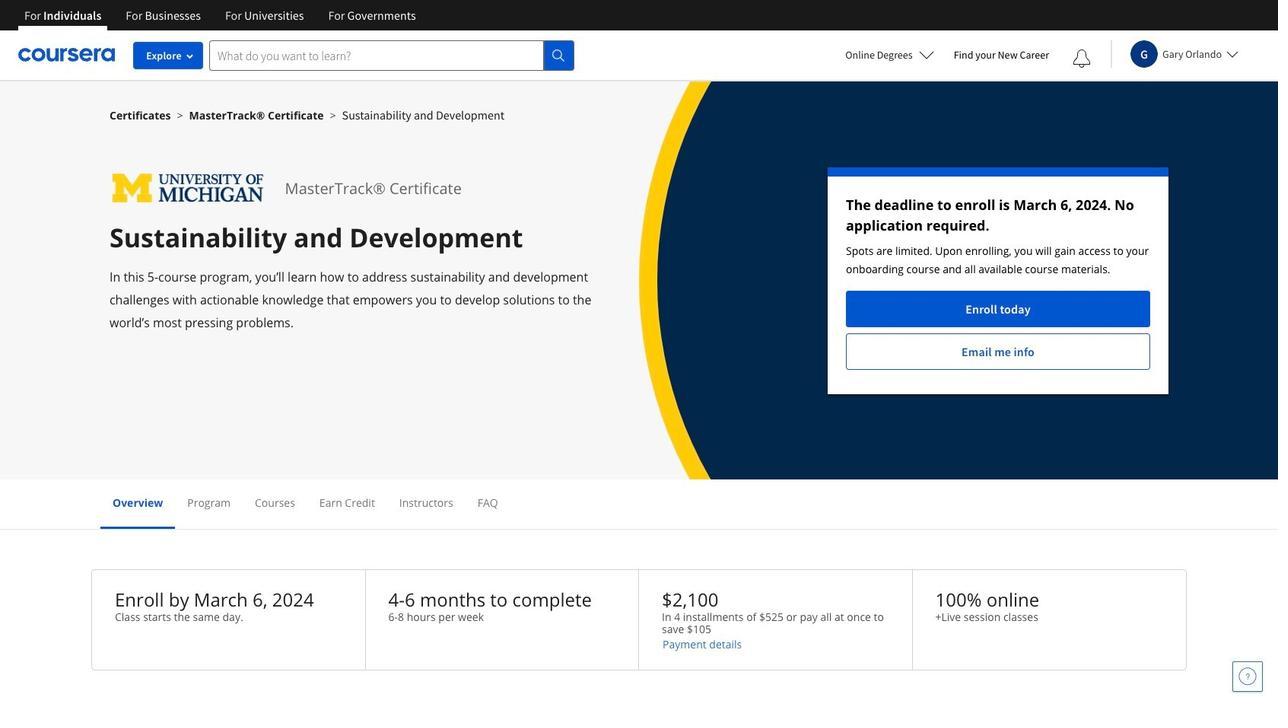 Task type: vqa. For each thing, say whether or not it's contained in the screenshot.
search field
yes



Task type: locate. For each thing, give the bounding box(es) containing it.
coursera image
[[18, 43, 115, 67]]

None search field
[[209, 40, 575, 70]]

university of michigan image
[[110, 167, 267, 209]]

status
[[828, 167, 1169, 394]]



Task type: describe. For each thing, give the bounding box(es) containing it.
help center image
[[1239, 668, 1257, 686]]

banner navigation
[[12, 0, 428, 30]]

certificate menu element
[[100, 480, 1178, 529]]

What do you want to learn? text field
[[209, 40, 544, 70]]



